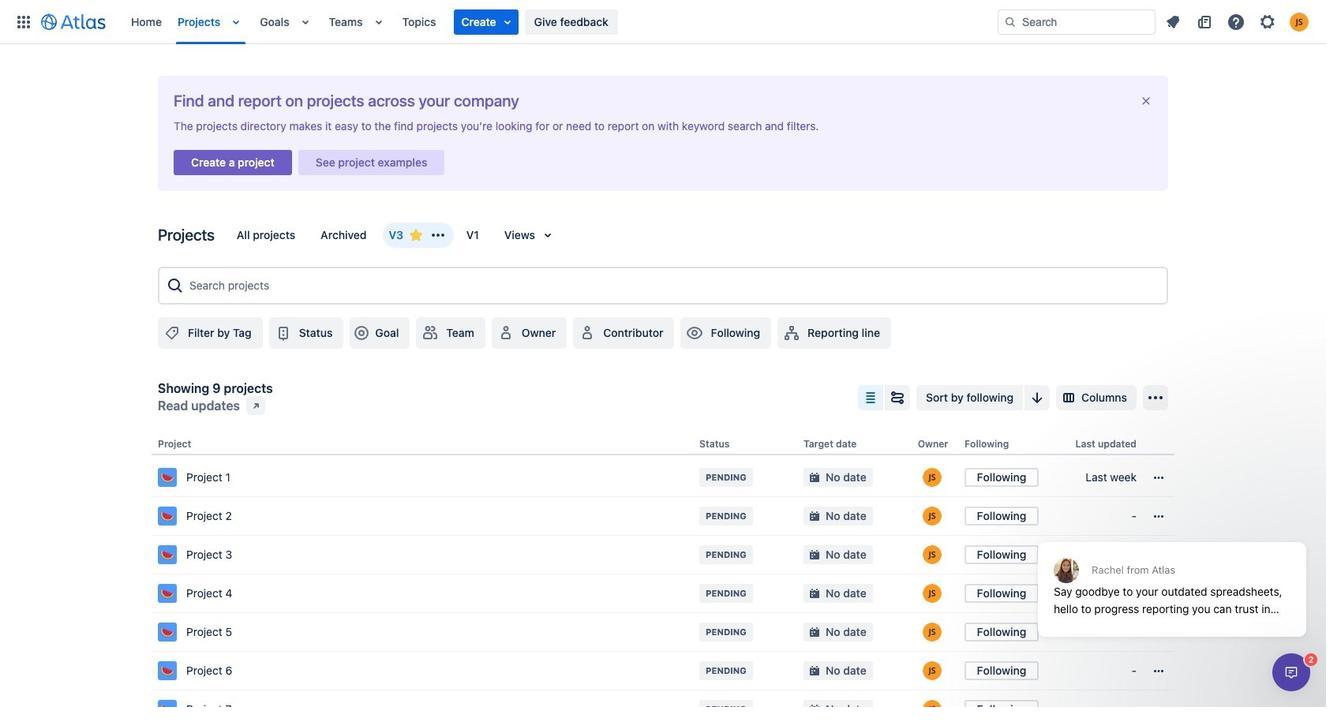 Task type: locate. For each thing, give the bounding box(es) containing it.
None search field
[[998, 9, 1156, 34]]

notifications image
[[1164, 12, 1183, 31]]

0 horizontal spatial list
[[123, 0, 998, 44]]

search projects image
[[166, 276, 185, 295]]

search image
[[1004, 15, 1017, 28]]

0 vertical spatial dialog
[[1030, 504, 1315, 649]]

reverse sort order image
[[1028, 388, 1047, 407]]

tag image
[[163, 324, 182, 343]]

display as list image
[[862, 388, 880, 407]]

1 vertical spatial dialog
[[1273, 654, 1311, 692]]

switch to... image
[[14, 12, 33, 31]]

list item inside top element
[[454, 9, 518, 34]]

list
[[123, 0, 998, 44], [1159, 9, 1317, 34]]

help image
[[1227, 12, 1246, 31]]

dialog
[[1030, 504, 1315, 649], [1273, 654, 1311, 692]]

list item
[[454, 9, 518, 34]]

display as timeline image
[[888, 388, 907, 407]]

banner
[[0, 0, 1327, 44]]



Task type: describe. For each thing, give the bounding box(es) containing it.
following image
[[686, 324, 705, 343]]

status image
[[274, 324, 293, 343]]

settings image
[[1259, 12, 1278, 31]]

top element
[[9, 0, 998, 44]]

close banner image
[[1140, 95, 1153, 107]]

Search field
[[998, 9, 1156, 34]]

more image
[[429, 226, 448, 245]]

remove from starred image
[[407, 226, 425, 245]]

account image
[[1290, 12, 1309, 31]]

Search projects field
[[185, 272, 1161, 300]]

1 horizontal spatial list
[[1159, 9, 1317, 34]]



Task type: vqa. For each thing, say whether or not it's contained in the screenshot.
Close Icon
no



